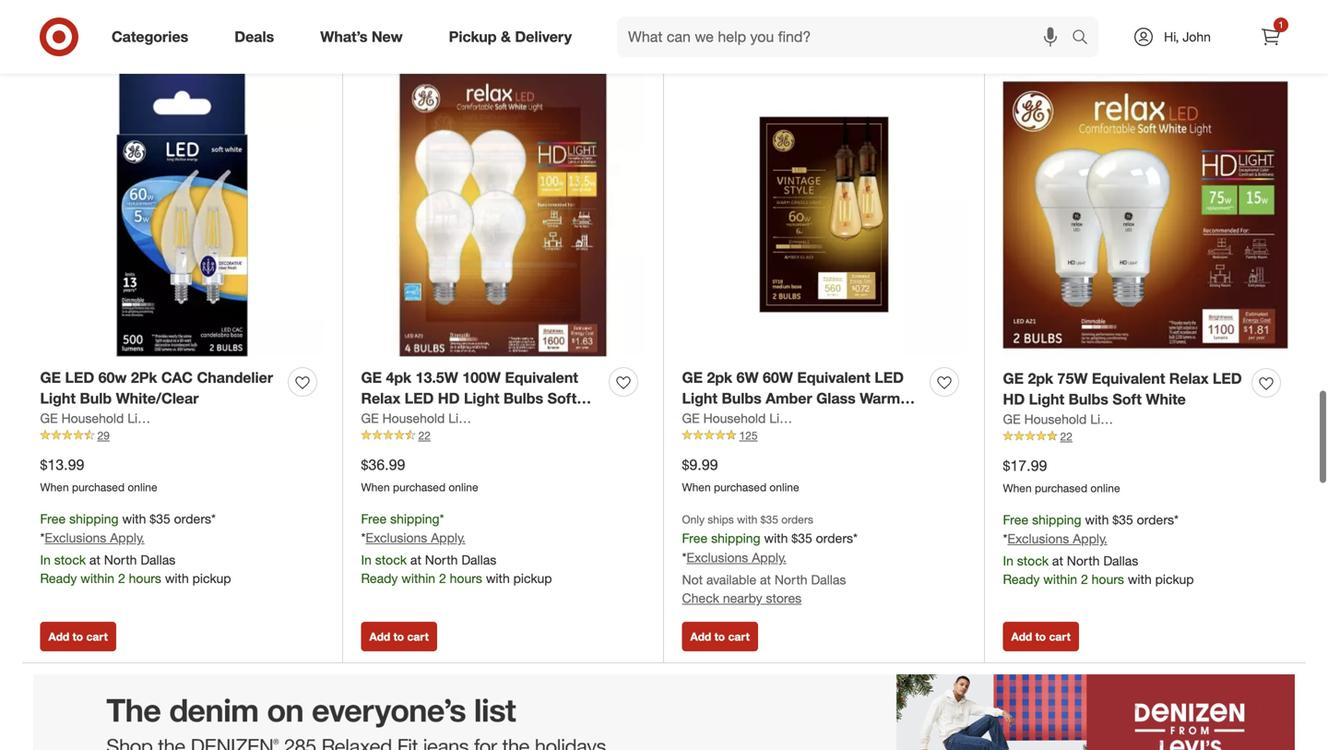 Task type: locate. For each thing, give the bounding box(es) containing it.
free down $17.99
[[1003, 511, 1029, 528]]

1 horizontal spatial 22
[[1061, 429, 1073, 443]]

purchased inside $17.99 when purchased online
[[1035, 481, 1088, 495]]

1 horizontal spatial ready
[[361, 570, 398, 586]]

categories
[[112, 28, 188, 46]]

purchased down $36.99
[[393, 480, 446, 494]]

advertisement region
[[22, 674, 1306, 750]]

ge household lighting up 29
[[40, 410, 174, 426]]

ge left the "75w"
[[1003, 369, 1024, 387]]

stock
[[54, 552, 86, 568], [375, 552, 407, 568], [1017, 553, 1049, 569]]

stock down $17.99 when purchased online
[[1017, 553, 1049, 569]]

bulb
[[80, 389, 112, 407]]

shipping down "$36.99 when purchased online"
[[390, 510, 440, 527]]

lighting down 100w
[[449, 410, 495, 426]]

apply. down "$36.99 when purchased online"
[[431, 530, 466, 546]]

exclusions inside only ships with $35 orders free shipping with $35 orders* * exclusions apply. not available at north dallas check nearby stores
[[687, 549, 749, 565]]

lighting down ge 2pk 75w equivalent relax led hd light bulbs soft white
[[1091, 411, 1137, 427]]

hours for $13.99
[[129, 570, 161, 586]]

2pk inside ge 2pk 75w equivalent relax led hd light bulbs soft white
[[1028, 369, 1054, 387]]

exclusions apply. button down "$36.99 when purchased online"
[[366, 529, 466, 547]]

ge household lighting link down the "75w"
[[1003, 410, 1137, 429]]

0 horizontal spatial bulbs
[[504, 389, 544, 407]]

orders* for bulbs
[[1137, 511, 1179, 528]]

ready
[[40, 570, 77, 586], [361, 570, 398, 586], [1003, 571, 1040, 587]]

when inside $9.99 when purchased online
[[682, 480, 711, 494]]

stock down $13.99 when purchased online
[[54, 552, 86, 568]]

22 link
[[361, 428, 645, 444], [1003, 429, 1288, 445]]

1 horizontal spatial bulbs
[[722, 389, 762, 407]]

* down "$36.99 when purchased online"
[[440, 510, 444, 527]]

at down "$36.99 when purchased online"
[[411, 552, 422, 568]]

2pk for bulbs
[[707, 368, 733, 386]]

apply. inside free shipping * * exclusions apply. in stock at  north dallas ready within 2 hours with pickup
[[431, 530, 466, 546]]

2 horizontal spatial 2
[[1081, 571, 1088, 587]]

free
[[40, 510, 66, 527], [361, 510, 387, 527], [1003, 511, 1029, 528], [682, 530, 708, 546]]

hours
[[129, 570, 161, 586], [450, 570, 482, 586], [1092, 571, 1125, 587]]

hd inside ge 2pk 75w equivalent relax led hd light bulbs soft white
[[1003, 390, 1025, 408]]

shipping down $17.99 when purchased online
[[1033, 511, 1082, 528]]

north inside free shipping * * exclusions apply. in stock at  north dallas ready within 2 hours with pickup
[[425, 552, 458, 568]]

purchased down $13.99
[[72, 480, 125, 494]]

equivalent inside ge 4pk 13.5w 100w equivalent relax led hd light bulbs soft white
[[505, 368, 578, 386]]

white
[[1146, 390, 1186, 408], [361, 411, 401, 429]]

when inside "$36.99 when purchased online"
[[361, 480, 390, 494]]

1 horizontal spatial soft
[[1113, 390, 1142, 408]]

light down 100w
[[464, 389, 500, 407]]

0 horizontal spatial 2pk
[[707, 368, 733, 386]]

in for $13.99
[[40, 552, 51, 568]]

stock for $17.99
[[1017, 553, 1049, 569]]

pickup
[[192, 570, 231, 586], [514, 570, 552, 586], [1156, 571, 1194, 587]]

shipping for $17.99
[[1033, 511, 1082, 528]]

equivalent inside ge 2pk 6w 60w equivalent led light bulbs amber glass warm candle light
[[797, 368, 871, 386]]

1 horizontal spatial white
[[1146, 390, 1186, 408]]

amber
[[766, 389, 813, 407]]

ge inside ge 4pk 13.5w 100w equivalent relax led hd light bulbs soft white
[[361, 368, 382, 386]]

free for $13.99
[[40, 510, 66, 527]]

* up not
[[682, 549, 687, 565]]

ge 2pk 75w equivalent relax led hd light bulbs soft white image
[[1003, 72, 1288, 357], [1003, 72, 1288, 357]]

purchased
[[72, 480, 125, 494], [393, 480, 446, 494], [714, 480, 767, 494], [1035, 481, 1088, 495]]

ge up $13.99
[[40, 410, 58, 426]]

lighting down white/clear
[[128, 410, 174, 426]]

0 vertical spatial white
[[1146, 390, 1186, 408]]

equivalent for glass
[[797, 368, 871, 386]]

apply. up stores
[[752, 549, 787, 565]]

exclusions up available
[[687, 549, 749, 565]]

$9.99 when purchased online
[[682, 456, 800, 494]]

pickup & delivery link
[[433, 17, 595, 57]]

22 up $17.99 when purchased online
[[1061, 429, 1073, 443]]

exclusions apply. button
[[45, 529, 145, 547], [366, 529, 466, 547], [1008, 530, 1108, 548], [687, 548, 787, 567]]

ge up $36.99
[[361, 410, 379, 426]]

purchased inside "$36.99 when purchased online"
[[393, 480, 446, 494]]

2 horizontal spatial stock
[[1017, 553, 1049, 569]]

shipping down ships
[[711, 530, 761, 546]]

lighting
[[128, 410, 174, 426], [449, 410, 495, 426], [770, 410, 816, 426], [1091, 411, 1137, 427]]

free shipping with $35 orders* * exclusions apply. in stock at  north dallas ready within 2 hours with pickup
[[40, 510, 231, 586], [1003, 511, 1194, 587]]

household for bulbs
[[704, 410, 766, 426]]

to
[[73, 21, 83, 34], [394, 21, 404, 34], [715, 21, 725, 34], [1036, 21, 1046, 34], [73, 629, 83, 643], [394, 629, 404, 643], [715, 629, 725, 643], [1036, 629, 1046, 643]]

apply. down $13.99 when purchased online
[[110, 530, 145, 546]]

light up candle
[[682, 389, 718, 407]]

2pk inside ge 2pk 6w 60w equivalent led light bulbs amber glass warm candle light
[[707, 368, 733, 386]]

ge household lighting link down 13.5w
[[361, 409, 495, 428]]

0 vertical spatial relax
[[1170, 369, 1209, 387]]

online
[[128, 480, 157, 494], [449, 480, 478, 494], [770, 480, 800, 494], [1091, 481, 1121, 495]]

lighting down "amber"
[[770, 410, 816, 426]]

1 horizontal spatial orders*
[[816, 530, 858, 546]]

exclusions apply. button down $17.99 when purchased online
[[1008, 530, 1108, 548]]

0 horizontal spatial ready
[[40, 570, 77, 586]]

ge household lighting link for light
[[1003, 410, 1137, 429]]

stock for $13.99
[[54, 552, 86, 568]]

ge household lighting down the "75w"
[[1003, 411, 1137, 427]]

household down bulb
[[61, 410, 124, 426]]

free down $36.99
[[361, 510, 387, 527]]

ge up candle
[[682, 368, 703, 386]]

$35
[[150, 510, 170, 527], [1113, 511, 1134, 528], [761, 512, 779, 526], [792, 530, 813, 546]]

online for $13.99
[[128, 480, 157, 494]]

0 horizontal spatial white
[[361, 411, 401, 429]]

household down the "75w"
[[1025, 411, 1087, 427]]

purchased for $13.99
[[72, 480, 125, 494]]

online for $36.99
[[449, 480, 478, 494]]

purchased inside $9.99 when purchased online
[[714, 480, 767, 494]]

when down $9.99
[[682, 480, 711, 494]]

search button
[[1064, 17, 1108, 61]]

1 vertical spatial relax
[[361, 389, 401, 407]]

1 horizontal spatial stock
[[375, 552, 407, 568]]

only
[[682, 512, 705, 526]]

0 horizontal spatial soft
[[548, 389, 577, 407]]

1 horizontal spatial within
[[402, 570, 436, 586]]

pickup & delivery
[[449, 28, 572, 46]]

ge household lighting link up 125
[[682, 409, 816, 428]]

2pk left 6w
[[707, 368, 733, 386]]

online inside $9.99 when purchased online
[[770, 480, 800, 494]]

ge household lighting for bulbs
[[682, 410, 816, 426]]

2 for $13.99
[[118, 570, 125, 586]]

ready for $17.99
[[1003, 571, 1040, 587]]

shipping for $13.99
[[69, 510, 119, 527]]

equivalent right 100w
[[505, 368, 578, 386]]

2 horizontal spatial in
[[1003, 553, 1014, 569]]

exclusions down "$36.99 when purchased online"
[[366, 530, 427, 546]]

light left bulb
[[40, 389, 76, 407]]

exclusions inside free shipping * * exclusions apply. in stock at  north dallas ready within 2 hours with pickup
[[366, 530, 427, 546]]

light down the "75w"
[[1029, 390, 1065, 408]]

purchased for $17.99
[[1035, 481, 1088, 495]]

purchased down $17.99
[[1035, 481, 1088, 495]]

when inside $13.99 when purchased online
[[40, 480, 69, 494]]

north up stores
[[775, 571, 808, 588]]

22 link down ge 2pk 75w equivalent relax led hd light bulbs soft white link
[[1003, 429, 1288, 445]]

ge household lighting up 125
[[682, 410, 816, 426]]

online inside $13.99 when purchased online
[[128, 480, 157, 494]]

ge 4pk 13.5w 100w equivalent relax led hd light bulbs soft white image
[[361, 72, 645, 356], [361, 72, 645, 356]]

soft
[[548, 389, 577, 407], [1113, 390, 1142, 408]]

2 horizontal spatial bulbs
[[1069, 390, 1109, 408]]

shipping inside free shipping * * exclusions apply. in stock at  north dallas ready within 2 hours with pickup
[[390, 510, 440, 527]]

in
[[40, 552, 51, 568], [361, 552, 372, 568], [1003, 553, 1014, 569]]

2 horizontal spatial hours
[[1092, 571, 1125, 587]]

orders* for white/clear
[[174, 510, 216, 527]]

$9.99
[[682, 456, 718, 474]]

2 horizontal spatial orders*
[[1137, 511, 1179, 528]]

$13.99
[[40, 456, 84, 474]]

$35 left "orders"
[[761, 512, 779, 526]]

online for $9.99
[[770, 480, 800, 494]]

ge household lighting link for bulbs
[[682, 409, 816, 428]]

when down $13.99
[[40, 480, 69, 494]]

lighting for white/clear
[[128, 410, 174, 426]]

bulbs
[[504, 389, 544, 407], [722, 389, 762, 407], [1069, 390, 1109, 408]]

ge
[[40, 368, 61, 386], [361, 368, 382, 386], [682, 368, 703, 386], [1003, 369, 1024, 387], [40, 410, 58, 426], [361, 410, 379, 426], [682, 410, 700, 426], [1003, 411, 1021, 427]]

1 horizontal spatial 2pk
[[1028, 369, 1054, 387]]

hd inside ge 4pk 13.5w 100w equivalent relax led hd light bulbs soft white
[[438, 389, 460, 407]]

at up stores
[[760, 571, 771, 588]]

1 horizontal spatial equivalent
[[797, 368, 871, 386]]

nearby
[[723, 590, 763, 606]]

0 horizontal spatial 2
[[118, 570, 125, 586]]

led inside ge 4pk 13.5w 100w equivalent relax led hd light bulbs soft white
[[405, 389, 434, 407]]

$36.99 when purchased online
[[361, 456, 478, 494]]

ge household lighting link for bulb
[[40, 409, 174, 428]]

shipping down $13.99 when purchased online
[[69, 510, 119, 527]]

warm
[[860, 389, 901, 407]]

1 vertical spatial white
[[361, 411, 401, 429]]

what's new link
[[305, 17, 426, 57]]

1 link
[[1251, 17, 1292, 57]]

1 horizontal spatial pickup
[[514, 570, 552, 586]]

relax
[[1170, 369, 1209, 387], [361, 389, 401, 407]]

0 horizontal spatial relax
[[361, 389, 401, 407]]

22
[[418, 429, 431, 442], [1061, 429, 1073, 443]]

ge up $9.99
[[682, 410, 700, 426]]

2
[[118, 570, 125, 586], [439, 570, 446, 586], [1081, 571, 1088, 587]]

when down $36.99
[[361, 480, 390, 494]]

2 for $17.99
[[1081, 571, 1088, 587]]

22 up "$36.99 when purchased online"
[[418, 429, 431, 442]]

ge household lighting
[[40, 410, 174, 426], [361, 410, 495, 426], [682, 410, 816, 426], [1003, 411, 1137, 427]]

1 horizontal spatial hours
[[450, 570, 482, 586]]

4pk
[[386, 368, 412, 386]]

cart
[[86, 21, 108, 34], [407, 21, 429, 34], [728, 21, 750, 34], [1049, 21, 1071, 34], [86, 629, 108, 643], [407, 629, 429, 643], [728, 629, 750, 643], [1049, 629, 1071, 643]]

2pk left the "75w"
[[1028, 369, 1054, 387]]

ge led 60w 2pk cac chandelier light bulb white/clear link
[[40, 367, 281, 409]]

household down 4pk
[[382, 410, 445, 426]]

led inside ge led 60w 2pk cac chandelier light bulb white/clear
[[65, 368, 94, 386]]

apply.
[[110, 530, 145, 546], [431, 530, 466, 546], [1073, 531, 1108, 547], [752, 549, 787, 565]]

1 horizontal spatial 22 link
[[1003, 429, 1288, 445]]

1
[[1279, 19, 1284, 30]]

add to cart
[[48, 21, 108, 34], [370, 21, 429, 34], [691, 21, 750, 34], [1012, 21, 1071, 34], [48, 629, 108, 643], [370, 629, 429, 643], [691, 629, 750, 643], [1012, 629, 1071, 643]]

0 horizontal spatial within
[[81, 570, 114, 586]]

add
[[48, 21, 69, 34], [370, 21, 391, 34], [691, 21, 712, 34], [1012, 21, 1033, 34], [48, 629, 69, 643], [370, 629, 391, 643], [691, 629, 712, 643], [1012, 629, 1033, 643]]

free shipping with $35 orders* * exclusions apply. in stock at  north dallas ready within 2 hours with pickup down $17.99 when purchased online
[[1003, 511, 1194, 587]]

purchased inside $13.99 when purchased online
[[72, 480, 125, 494]]

online inside "$36.99 when purchased online"
[[449, 480, 478, 494]]

2pk
[[131, 368, 157, 386]]

at down $13.99 when purchased online
[[89, 552, 100, 568]]

60w
[[98, 368, 127, 386]]

ge household lighting link up 29
[[40, 409, 174, 428]]

$36.99
[[361, 456, 405, 474]]

1 horizontal spatial hd
[[1003, 390, 1025, 408]]

ge left 4pk
[[361, 368, 382, 386]]

deals link
[[219, 17, 297, 57]]

hi, john
[[1164, 29, 1211, 45]]

2 horizontal spatial pickup
[[1156, 571, 1194, 587]]

hi,
[[1164, 29, 1179, 45]]

within for $13.99
[[81, 570, 114, 586]]

dallas inside only ships with $35 orders free shipping with $35 orders* * exclusions apply. not available at north dallas check nearby stores
[[811, 571, 846, 588]]

light inside ge 4pk 13.5w 100w equivalent relax led hd light bulbs soft white
[[464, 389, 500, 407]]

not
[[682, 571, 703, 588]]

within
[[81, 570, 114, 586], [402, 570, 436, 586], [1044, 571, 1078, 587]]

hd up $17.99
[[1003, 390, 1025, 408]]

chandelier
[[197, 368, 273, 386]]

led
[[65, 368, 94, 386], [875, 368, 904, 386], [1213, 369, 1242, 387], [405, 389, 434, 407]]

0 horizontal spatial hd
[[438, 389, 460, 407]]

1 horizontal spatial free shipping with $35 orders* * exclusions apply. in stock at  north dallas ready within 2 hours with pickup
[[1003, 511, 1194, 587]]

$35 down $17.99 when purchased online
[[1113, 511, 1134, 528]]

orders*
[[174, 510, 216, 527], [1137, 511, 1179, 528], [816, 530, 858, 546]]

at
[[89, 552, 100, 568], [411, 552, 422, 568], [1053, 553, 1064, 569], [760, 571, 771, 588]]

2pk
[[707, 368, 733, 386], [1028, 369, 1054, 387]]

$13.99 when purchased online
[[40, 456, 157, 494]]

1 horizontal spatial relax
[[1170, 369, 1209, 387]]

equivalent
[[505, 368, 578, 386], [797, 368, 871, 386], [1092, 369, 1166, 387]]

light
[[40, 389, 76, 407], [464, 389, 500, 407], [682, 389, 718, 407], [1029, 390, 1065, 408], [736, 411, 771, 429]]

0 horizontal spatial pickup
[[192, 570, 231, 586]]

delivery
[[515, 28, 572, 46]]

north down "$36.99 when purchased online"
[[425, 552, 458, 568]]

ge led 60w 2pk cac chandelier light bulb white/clear image
[[40, 72, 324, 356], [40, 72, 324, 356]]

purchased up ships
[[714, 480, 767, 494]]

22 link down 100w
[[361, 428, 645, 444]]

bulbs inside ge 2pk 6w 60w equivalent led light bulbs amber glass warm candle light
[[722, 389, 762, 407]]

online for $17.99
[[1091, 481, 1121, 495]]

$17.99
[[1003, 457, 1048, 475]]

ge inside ge 2pk 6w 60w equivalent led light bulbs amber glass warm candle light
[[682, 368, 703, 386]]

0 horizontal spatial 22 link
[[361, 428, 645, 444]]

hd
[[438, 389, 460, 407], [1003, 390, 1025, 408]]

ge household lighting down 13.5w
[[361, 410, 495, 426]]

household
[[61, 410, 124, 426], [382, 410, 445, 426], [704, 410, 766, 426], [1025, 411, 1087, 427]]

free shipping with $35 orders* * exclusions apply. in stock at  north dallas ready within 2 hours with pickup down $13.99 when purchased online
[[40, 510, 231, 586]]

north
[[104, 552, 137, 568], [425, 552, 458, 568], [1067, 553, 1100, 569], [775, 571, 808, 588]]

free shipping with $35 orders* * exclusions apply. in stock at  north dallas ready within 2 hours with pickup for $17.99
[[1003, 511, 1194, 587]]

&
[[501, 28, 511, 46]]

household up 125
[[704, 410, 766, 426]]

ge left 60w
[[40, 368, 61, 386]]

equivalent up glass
[[797, 368, 871, 386]]

0 horizontal spatial free shipping with $35 orders* * exclusions apply. in stock at  north dallas ready within 2 hours with pickup
[[40, 510, 231, 586]]

stock down "$36.99 when purchased online"
[[375, 552, 407, 568]]

0 horizontal spatial equivalent
[[505, 368, 578, 386]]

ge 2pk 6w 60w equivalent led light bulbs amber glass warm candle light image
[[682, 72, 966, 356], [682, 72, 966, 356]]

0 horizontal spatial in
[[40, 552, 51, 568]]

when inside $17.99 when purchased online
[[1003, 481, 1032, 495]]

candle
[[682, 411, 732, 429]]

free inside free shipping * * exclusions apply. in stock at  north dallas ready within 2 hours with pickup
[[361, 510, 387, 527]]

ge 2pk 75w equivalent relax led hd light bulbs soft white link
[[1003, 368, 1245, 410]]

household for light
[[1025, 411, 1087, 427]]

equivalent right the "75w"
[[1092, 369, 1166, 387]]

hd down 13.5w
[[438, 389, 460, 407]]

ge inside ge 2pk 75w equivalent relax led hd light bulbs soft white
[[1003, 369, 1024, 387]]

purchased for $9.99
[[714, 480, 767, 494]]

exclusions
[[45, 530, 106, 546], [366, 530, 427, 546], [1008, 531, 1070, 547], [687, 549, 749, 565]]

2 horizontal spatial ready
[[1003, 571, 1040, 587]]

add to cart button
[[40, 13, 116, 42], [361, 13, 437, 42], [682, 13, 758, 42], [1003, 13, 1079, 42], [40, 622, 116, 651], [361, 622, 437, 651], [682, 622, 758, 651], [1003, 622, 1079, 651]]

free down $13.99
[[40, 510, 66, 527]]

online inside $17.99 when purchased online
[[1091, 481, 1121, 495]]

1 horizontal spatial in
[[361, 552, 372, 568]]

*
[[440, 510, 444, 527], [40, 530, 45, 546], [361, 530, 366, 546], [1003, 531, 1008, 547], [682, 549, 687, 565]]

free down 'only'
[[682, 530, 708, 546]]

when down $17.99
[[1003, 481, 1032, 495]]

light inside ge led 60w 2pk cac chandelier light bulb white/clear
[[40, 389, 76, 407]]

pickup for $17.99
[[1156, 571, 1194, 587]]

ge household lighting link
[[40, 409, 174, 428], [361, 409, 495, 428], [682, 409, 816, 428], [1003, 410, 1137, 429]]

2 horizontal spatial within
[[1044, 571, 1078, 587]]

2 horizontal spatial equivalent
[[1092, 369, 1166, 387]]

white/clear
[[116, 389, 199, 407]]

lighting for amber
[[770, 410, 816, 426]]

1 horizontal spatial 2
[[439, 570, 446, 586]]

0 horizontal spatial stock
[[54, 552, 86, 568]]

0 horizontal spatial hours
[[129, 570, 161, 586]]

0 horizontal spatial 22
[[418, 429, 431, 442]]

when
[[40, 480, 69, 494], [361, 480, 390, 494], [682, 480, 711, 494], [1003, 481, 1032, 495]]

0 horizontal spatial orders*
[[174, 510, 216, 527]]



Task type: vqa. For each thing, say whether or not it's contained in the screenshot.
NFL Baltimore Ravens Infant Boys' AOP 3pk Bodysuit's the ships
no



Task type: describe. For each thing, give the bounding box(es) containing it.
ge household lighting for hd
[[361, 410, 495, 426]]

when for $36.99
[[361, 480, 390, 494]]

free shipping * * exclusions apply. in stock at  north dallas ready within 2 hours with pickup
[[361, 510, 552, 586]]

search
[[1064, 30, 1108, 48]]

2 inside free shipping * * exclusions apply. in stock at  north dallas ready within 2 hours with pickup
[[439, 570, 446, 586]]

when for $9.99
[[682, 480, 711, 494]]

bulbs inside ge 2pk 75w equivalent relax led hd light bulbs soft white
[[1069, 390, 1109, 408]]

soft inside ge 4pk 13.5w 100w equivalent relax led hd light bulbs soft white
[[548, 389, 577, 407]]

soft inside ge 2pk 75w equivalent relax led hd light bulbs soft white
[[1113, 390, 1142, 408]]

hours for $17.99
[[1092, 571, 1125, 587]]

available
[[707, 571, 757, 588]]

north inside only ships with $35 orders free shipping with $35 orders* * exclusions apply. not available at north dallas check nearby stores
[[775, 571, 808, 588]]

stores
[[766, 590, 802, 606]]

What can we help you find? suggestions appear below search field
[[617, 17, 1077, 57]]

lighting for light
[[449, 410, 495, 426]]

relax inside ge 2pk 75w equivalent relax led hd light bulbs soft white
[[1170, 369, 1209, 387]]

100w
[[462, 368, 501, 386]]

household for hd
[[382, 410, 445, 426]]

north down $13.99 when purchased online
[[104, 552, 137, 568]]

orders* inside only ships with $35 orders free shipping with $35 orders* * exclusions apply. not available at north dallas check nearby stores
[[816, 530, 858, 546]]

new
[[372, 28, 403, 46]]

lighting for bulbs
[[1091, 411, 1137, 427]]

white inside ge 2pk 75w equivalent relax led hd light bulbs soft white
[[1146, 390, 1186, 408]]

75w
[[1058, 369, 1088, 387]]

light down "amber"
[[736, 411, 771, 429]]

ge 2pk 6w 60w equivalent led light bulbs amber glass warm candle light link
[[682, 367, 923, 429]]

when for $17.99
[[1003, 481, 1032, 495]]

white inside ge 4pk 13.5w 100w equivalent relax led hd light bulbs soft white
[[361, 411, 401, 429]]

stock inside free shipping * * exclusions apply. in stock at  north dallas ready within 2 hours with pickup
[[375, 552, 407, 568]]

equivalent for bulbs
[[505, 368, 578, 386]]

purchased for $36.99
[[393, 480, 446, 494]]

60w
[[763, 368, 793, 386]]

relax inside ge 4pk 13.5w 100w equivalent relax led hd light bulbs soft white
[[361, 389, 401, 407]]

2pk for light
[[1028, 369, 1054, 387]]

ge household lighting for bulb
[[40, 410, 174, 426]]

john
[[1183, 29, 1211, 45]]

hours inside free shipping * * exclusions apply. in stock at  north dallas ready within 2 hours with pickup
[[450, 570, 482, 586]]

orders
[[782, 512, 814, 526]]

ge up $17.99
[[1003, 411, 1021, 427]]

in for $17.99
[[1003, 553, 1014, 569]]

deals
[[235, 28, 274, 46]]

* down $13.99
[[40, 530, 45, 546]]

6w
[[737, 368, 759, 386]]

at inside only ships with $35 orders free shipping with $35 orders* * exclusions apply. not available at north dallas check nearby stores
[[760, 571, 771, 588]]

light inside ge 2pk 75w equivalent relax led hd light bulbs soft white
[[1029, 390, 1065, 408]]

free inside only ships with $35 orders free shipping with $35 orders* * exclusions apply. not available at north dallas check nearby stores
[[682, 530, 708, 546]]

125
[[739, 429, 758, 442]]

pickup for $13.99
[[192, 570, 231, 586]]

within inside free shipping * * exclusions apply. in stock at  north dallas ready within 2 hours with pickup
[[402, 570, 436, 586]]

apply. down $17.99 when purchased online
[[1073, 531, 1108, 547]]

categories link
[[96, 17, 211, 57]]

when for $13.99
[[40, 480, 69, 494]]

29 link
[[40, 428, 324, 444]]

ge 2pk 6w 60w equivalent led light bulbs amber glass warm candle light
[[682, 368, 904, 429]]

led inside ge 2pk 75w equivalent relax led hd light bulbs soft white
[[1213, 369, 1242, 387]]

ge 4pk 13.5w 100w equivalent relax led hd light bulbs soft white link
[[361, 367, 602, 429]]

22 link for bulbs
[[361, 428, 645, 444]]

dallas inside free shipping * * exclusions apply. in stock at  north dallas ready within 2 hours with pickup
[[462, 552, 497, 568]]

* down $36.99
[[361, 530, 366, 546]]

13.5w
[[416, 368, 458, 386]]

29
[[97, 429, 110, 442]]

* down $17.99
[[1003, 531, 1008, 547]]

within for $17.99
[[1044, 571, 1078, 587]]

glass
[[817, 389, 856, 407]]

only ships with $35 orders free shipping with $35 orders* * exclusions apply. not available at north dallas check nearby stores
[[682, 512, 858, 606]]

ge inside ge led 60w 2pk cac chandelier light bulb white/clear
[[40, 368, 61, 386]]

125 link
[[682, 428, 966, 444]]

in inside free shipping * * exclusions apply. in stock at  north dallas ready within 2 hours with pickup
[[361, 552, 372, 568]]

$17.99 when purchased online
[[1003, 457, 1121, 495]]

exclusions apply. button up available
[[687, 548, 787, 567]]

ge household lighting link for hd
[[361, 409, 495, 428]]

at inside free shipping * * exclusions apply. in stock at  north dallas ready within 2 hours with pickup
[[411, 552, 422, 568]]

22 for $17.99
[[1061, 429, 1073, 443]]

led inside ge 2pk 6w 60w equivalent led light bulbs amber glass warm candle light
[[875, 368, 904, 386]]

with inside free shipping * * exclusions apply. in stock at  north dallas ready within 2 hours with pickup
[[486, 570, 510, 586]]

what's new
[[320, 28, 403, 46]]

ready inside free shipping * * exclusions apply. in stock at  north dallas ready within 2 hours with pickup
[[361, 570, 398, 586]]

exclusions down $13.99 when purchased online
[[45, 530, 106, 546]]

free for $36.99
[[361, 510, 387, 527]]

ge 2pk 75w equivalent relax led hd light bulbs soft white
[[1003, 369, 1242, 408]]

exclusions down $17.99 when purchased online
[[1008, 531, 1070, 547]]

bulbs inside ge 4pk 13.5w 100w equivalent relax led hd light bulbs soft white
[[504, 389, 544, 407]]

ge led 60w 2pk cac chandelier light bulb white/clear
[[40, 368, 273, 407]]

free for $17.99
[[1003, 511, 1029, 528]]

north down $17.99 when purchased online
[[1067, 553, 1100, 569]]

check
[[682, 590, 720, 606]]

exclusions apply. button down $13.99 when purchased online
[[45, 529, 145, 547]]

cac
[[161, 368, 193, 386]]

shipping inside only ships with $35 orders free shipping with $35 orders* * exclusions apply. not available at north dallas check nearby stores
[[711, 530, 761, 546]]

* inside only ships with $35 orders free shipping with $35 orders* * exclusions apply. not available at north dallas check nearby stores
[[682, 549, 687, 565]]

check nearby stores button
[[682, 589, 802, 607]]

equivalent inside ge 2pk 75w equivalent relax led hd light bulbs soft white
[[1092, 369, 1166, 387]]

shipping for $36.99
[[390, 510, 440, 527]]

at down $17.99 when purchased online
[[1053, 553, 1064, 569]]

household for bulb
[[61, 410, 124, 426]]

ships
[[708, 512, 734, 526]]

$35 down "orders"
[[792, 530, 813, 546]]

free shipping with $35 orders* * exclusions apply. in stock at  north dallas ready within 2 hours with pickup for $13.99
[[40, 510, 231, 586]]

ready for $13.99
[[40, 570, 77, 586]]

$35 down $13.99 when purchased online
[[150, 510, 170, 527]]

22 for $36.99
[[418, 429, 431, 442]]

pickup
[[449, 28, 497, 46]]

pickup inside free shipping * * exclusions apply. in stock at  north dallas ready within 2 hours with pickup
[[514, 570, 552, 586]]

ge 4pk 13.5w 100w equivalent relax led hd light bulbs soft white
[[361, 368, 578, 429]]

apply. inside only ships with $35 orders free shipping with $35 orders* * exclusions apply. not available at north dallas check nearby stores
[[752, 549, 787, 565]]

22 link for soft
[[1003, 429, 1288, 445]]

ge household lighting for light
[[1003, 411, 1137, 427]]

what's
[[320, 28, 368, 46]]



